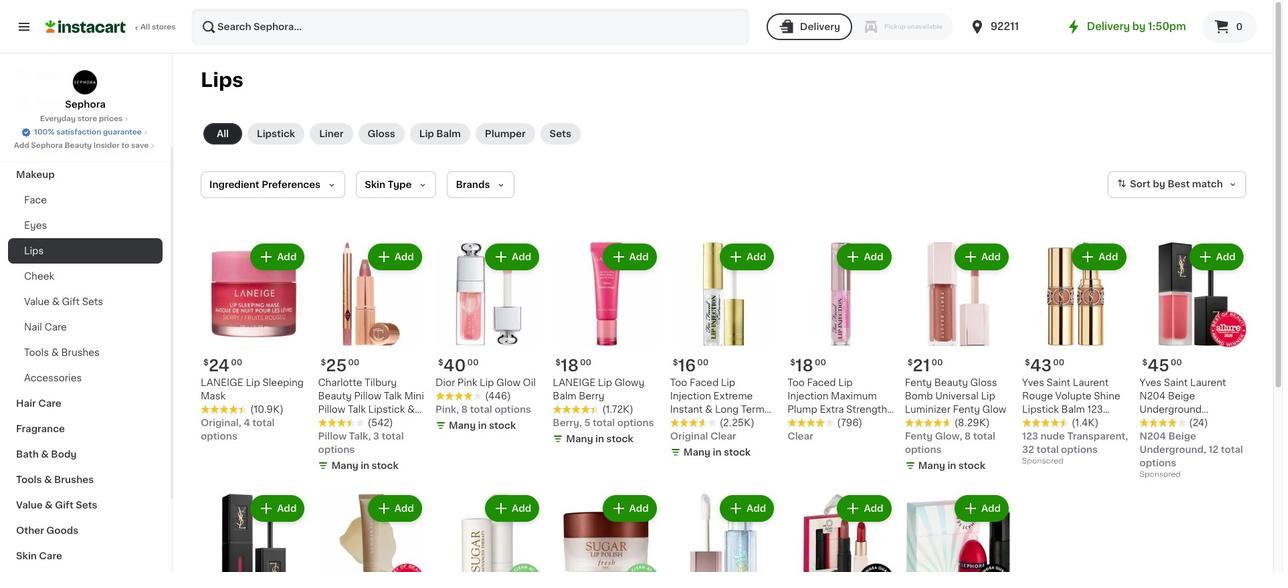 Task type: describe. For each thing, give the bounding box(es) containing it.
clear inside product group
[[711, 432, 736, 441]]

0 vertical spatial liner
[[319, 129, 344, 139]]

stock for 25
[[372, 461, 399, 471]]

care for nail care
[[44, 323, 67, 332]]

mask
[[201, 392, 226, 401]]

universal
[[935, 392, 979, 401]]

0 vertical spatial tools
[[24, 348, 49, 357]]

prices
[[99, 115, 123, 122]]

glowy
[[615, 378, 645, 388]]

& up nail care
[[52, 297, 60, 306]]

balm inside yves saint laurent rouge volupte shine lipstick balm 123 nude transparent
[[1062, 405, 1085, 414]]

$ 16 00
[[673, 358, 709, 374]]

laurent for 45
[[1191, 378, 1226, 388]]

$ for yves saint laurent rouge volupte shine lipstick balm 123 nude transparent
[[1025, 359, 1030, 367]]

lips inside lips link
[[24, 246, 44, 256]]

delivery for delivery by 1:50pm
[[1087, 21, 1130, 31]]

add sephora beauty insider to save
[[14, 142, 149, 149]]

00 for too faced lip injection maximum plump extra strength instant & long term lip plumper
[[815, 359, 826, 367]]

sleeping
[[263, 378, 304, 388]]

yves saint laurent n204 beige underground tatouage couture velvet cream matte liquid lipstick
[[1140, 378, 1233, 455]]

tatouage
[[1140, 418, 1183, 428]]

ingredient
[[209, 180, 259, 189]]

$ 25 00
[[321, 358, 360, 374]]

gift for first value & gift sets link from the top of the page
[[62, 297, 80, 306]]

total inside pillow talk, 3 total options
[[382, 432, 404, 441]]

lip up the (446)
[[480, 378, 494, 388]]

many in stock for 40
[[449, 421, 516, 431]]

gift for 2nd value & gift sets link from the top of the page
[[55, 500, 74, 510]]

all stores link
[[45, 8, 177, 45]]

goods
[[46, 526, 79, 535]]

beauty inside fenty beauty gloss bomb universal lip luminizer fenty glow
[[934, 378, 968, 388]]

preferences
[[262, 180, 321, 189]]

1 vertical spatial brushes
[[54, 475, 94, 484]]

1 vertical spatial sephora
[[31, 142, 63, 149]]

other
[[16, 526, 44, 535]]

all for all
[[217, 129, 229, 139]]

to
[[121, 142, 129, 149]]

laneige lip glowy balm berry
[[553, 378, 645, 401]]

0 vertical spatial plumper
[[485, 129, 526, 139]]

faced for 18
[[807, 378, 836, 388]]

123 inside yves saint laurent rouge volupte shine lipstick balm 123 nude transparent
[[1088, 405, 1103, 414]]

product group containing 43
[[1022, 241, 1129, 469]]

00 for laneige lip sleeping mask
[[231, 359, 242, 367]]

plumper,
[[687, 418, 728, 428]]

nail care
[[24, 323, 67, 332]]

buy
[[37, 70, 56, 80]]

glow inside fenty beauty gloss bomb universal lip luminizer fenty glow
[[983, 405, 1007, 414]]

product group containing 25
[[318, 241, 425, 475]]

service type group
[[767, 13, 953, 40]]

nude inside yves saint laurent rouge volupte shine lipstick balm 123 nude transparent
[[1022, 418, 1046, 428]]

extreme
[[714, 392, 753, 401]]

0 vertical spatial sets
[[550, 129, 571, 139]]

lists link
[[8, 88, 163, 115]]

0 horizontal spatial 8
[[461, 405, 468, 414]]

velvet
[[1140, 432, 1169, 441]]

shop
[[37, 43, 62, 53]]

by for delivery
[[1133, 21, 1146, 31]]

delivery for delivery
[[800, 22, 840, 31]]

many for 16
[[684, 448, 711, 457]]

1 vertical spatial pillow
[[318, 405, 346, 414]]

$ 45 00
[[1143, 358, 1182, 374]]

extra
[[820, 405, 844, 414]]

other goods link
[[8, 518, 163, 543]]

0 vertical spatial brushes
[[61, 348, 100, 357]]

cheek
[[24, 272, 54, 281]]

$ for laneige lip glowy balm berry
[[556, 359, 561, 367]]

plump
[[788, 405, 818, 414]]

$ for yves saint laurent n204 beige underground tatouage couture velvet cream matte liquid lipstick
[[1143, 359, 1148, 367]]

1 horizontal spatial sephora
[[65, 100, 106, 109]]

too faced lip injection maximum plump extra strength instant & long term lip plumper
[[788, 378, 887, 441]]

yves for 43
[[1022, 378, 1044, 388]]

1 horizontal spatial talk
[[384, 392, 402, 401]]

by for sort
[[1153, 179, 1166, 189]]

satisfaction
[[56, 128, 101, 136]]

body
[[51, 450, 77, 459]]

store
[[77, 115, 97, 122]]

$ 18 00 for too
[[790, 358, 826, 374]]

00 for yves saint laurent n204 beige underground tatouage couture velvet cream matte liquid lipstick
[[1171, 359, 1182, 367]]

00 for too faced lip injection extreme instant & long term lip plumper, original
[[697, 359, 709, 367]]

everyday store prices link
[[40, 114, 131, 124]]

value & gift sets for 2nd value & gift sets link from the top of the page
[[16, 500, 97, 510]]

sephora logo image
[[73, 70, 98, 95]]

all stores
[[141, 23, 176, 31]]

options inside n204 beige underground, 12 total options
[[1140, 459, 1177, 468]]

ingredient preferences
[[209, 180, 321, 189]]

(24)
[[1189, 418, 1208, 428]]

(446)
[[485, 392, 511, 401]]

many in stock for 21
[[918, 461, 986, 471]]

strength
[[846, 405, 887, 414]]

set
[[344, 418, 360, 428]]

options down the (446)
[[495, 405, 531, 414]]

too for 16
[[670, 378, 687, 388]]

ingredient preferences button
[[201, 171, 345, 198]]

Search field
[[193, 9, 748, 44]]

saint for 43
[[1047, 378, 1071, 388]]

123 inside 123 nude transparent, 32 total options
[[1022, 432, 1038, 441]]

lip up extreme
[[721, 378, 735, 388]]

long inside too faced lip injection maximum plump extra strength instant & long term lip plumper
[[833, 418, 856, 428]]

lip inside laneige lip glowy balm berry
[[598, 378, 612, 388]]

face link
[[8, 187, 163, 213]]

beauty inside the charlotte tilbury beauty pillow talk mini pillow talk lipstick & liner set
[[318, 392, 352, 401]]

skin care
[[16, 551, 62, 561]]

care for hair care
[[38, 399, 61, 408]]

$ for too faced lip injection maximum plump extra strength instant & long term lip plumper
[[790, 359, 796, 367]]

in for 16
[[713, 448, 722, 457]]

makeup link
[[8, 162, 163, 187]]

talk,
[[349, 432, 371, 441]]

options inside original, 4 total options
[[201, 432, 237, 441]]

cheek link
[[8, 264, 163, 289]]

sponsored badge image for 43
[[1022, 458, 1063, 465]]

options inside 123 nude transparent, 32 total options
[[1061, 445, 1098, 455]]

pillow talk, 3 total options
[[318, 432, 404, 455]]

$ 43 00
[[1025, 358, 1065, 374]]

100% satisfaction guarantee button
[[21, 124, 150, 138]]

term inside too faced lip injection extreme instant & long term lip plumper, original
[[741, 405, 765, 414]]

couture
[[1186, 418, 1224, 428]]

delivery by 1:50pm link
[[1066, 19, 1186, 35]]

& up other goods at the bottom of page
[[45, 500, 53, 510]]

lip balm
[[419, 129, 461, 139]]

shop link
[[8, 35, 163, 62]]

$ 40 00
[[438, 358, 479, 374]]

original,
[[201, 418, 241, 428]]

16
[[678, 358, 696, 374]]

fragrance link
[[8, 416, 163, 442]]

in for 21
[[948, 461, 956, 471]]

beige inside n204 beige underground, 12 total options
[[1169, 432, 1197, 441]]

face
[[24, 195, 47, 205]]

0 vertical spatial tools & brushes
[[24, 348, 100, 357]]

92211 button
[[969, 8, 1050, 45]]

everyday
[[40, 115, 76, 122]]

all for all stores
[[141, 23, 150, 31]]

pillow inside pillow talk, 3 total options
[[318, 432, 347, 441]]

& inside too faced lip injection maximum plump extra strength instant & long term lip plumper
[[823, 418, 830, 428]]

& inside the charlotte tilbury beauty pillow talk mini pillow talk lipstick & liner set
[[407, 405, 415, 414]]

32
[[1022, 445, 1034, 455]]

berry, 5 total options
[[553, 418, 654, 428]]

mini
[[404, 392, 424, 401]]

save
[[131, 142, 149, 149]]

1 clear from the left
[[788, 432, 813, 441]]

1 vertical spatial tools & brushes
[[16, 475, 94, 484]]

1 horizontal spatial lips
[[201, 70, 244, 90]]

sponsored badge image for 45
[[1140, 471, 1180, 479]]

holiday party ready beauty link
[[8, 136, 163, 162]]

0
[[1236, 22, 1243, 31]]

1 vertical spatial fenty
[[953, 405, 980, 414]]

(8.29k)
[[955, 418, 990, 428]]

skin type
[[365, 180, 412, 189]]

& down bath & body
[[44, 475, 52, 484]]

lipstick inside yves saint laurent n204 beige underground tatouage couture velvet cream matte liquid lipstick
[[1171, 445, 1208, 455]]

many for 21
[[918, 461, 945, 471]]

yves for 45
[[1140, 378, 1162, 388]]

fenty beauty gloss bomb universal lip luminizer fenty glow
[[905, 378, 1007, 414]]

00 for charlotte tilbury beauty pillow talk mini pillow talk lipstick & liner set
[[348, 359, 360, 367]]

best match
[[1168, 179, 1223, 189]]

92211
[[991, 21, 1019, 31]]

0 vertical spatial balm
[[436, 129, 461, 139]]

laneige for 18
[[553, 378, 596, 388]]

yves saint laurent rouge volupte shine lipstick balm 123 nude transparent
[[1022, 378, 1121, 428]]

0 horizontal spatial original
[[670, 432, 708, 441]]

transparent
[[1049, 418, 1105, 428]]

in for 18
[[596, 435, 604, 444]]

1 vertical spatial talk
[[348, 405, 366, 414]]

123 nude transparent, 32 total options
[[1022, 432, 1128, 455]]

$ 21 00
[[908, 358, 943, 374]]

product group containing 21
[[905, 241, 1012, 475]]

1 vertical spatial tools
[[16, 475, 42, 484]]

fenty for beauty
[[905, 378, 932, 388]]

instant inside too faced lip injection extreme instant & long term lip plumper, original
[[670, 405, 703, 414]]

many for 18
[[566, 435, 593, 444]]

many in stock for 16
[[684, 448, 751, 457]]

$ for dior pink lip glow oil
[[438, 359, 443, 367]]

guarantee
[[103, 128, 142, 136]]

original inside too faced lip injection extreme instant & long term lip plumper, original
[[731, 418, 767, 428]]

matte
[[1205, 432, 1233, 441]]

stock for 18
[[607, 435, 633, 444]]

& right bath
[[41, 450, 49, 459]]

liner link
[[310, 123, 353, 145]]

24
[[209, 358, 230, 374]]

bath & body link
[[8, 442, 163, 467]]



Task type: vqa. For each thing, say whether or not it's contained in the screenshot.


Task type: locate. For each thing, give the bounding box(es) containing it.
2 $ from the left
[[321, 359, 326, 367]]

00 inside $ 21 00
[[932, 359, 943, 367]]

delivery inside button
[[800, 22, 840, 31]]

laneige for 24
[[201, 378, 243, 388]]

lips down 'eyes'
[[24, 246, 44, 256]]

1 vertical spatial liner
[[318, 418, 341, 428]]

$ 18 00 up "plump"
[[790, 358, 826, 374]]

lips link
[[8, 238, 163, 264]]

by right sort in the top of the page
[[1153, 179, 1166, 189]]

bath & body
[[16, 450, 77, 459]]

lips
[[201, 70, 244, 90], [24, 246, 44, 256]]

hair care link
[[8, 391, 163, 416]]

gloss inside fenty beauty gloss bomb universal lip luminizer fenty glow
[[971, 378, 997, 388]]

9 00 from the left
[[1171, 359, 1182, 367]]

$ inside $ 21 00
[[908, 359, 913, 367]]

injection inside too faced lip injection extreme instant & long term lip plumper, original
[[670, 392, 711, 401]]

21
[[913, 358, 930, 374]]

0 horizontal spatial sephora
[[31, 142, 63, 149]]

value & gift sets
[[24, 297, 103, 306], [16, 500, 97, 510]]

all left 'stores'
[[141, 23, 150, 31]]

lipstick inside the charlotte tilbury beauty pillow talk mini pillow talk lipstick & liner set
[[368, 405, 405, 414]]

injection inside too faced lip injection maximum plump extra strength instant & long term lip plumper
[[788, 392, 829, 401]]

saint for 45
[[1164, 378, 1188, 388]]

1 horizontal spatial balm
[[553, 392, 577, 401]]

product group containing 16
[[670, 241, 777, 462]]

1 horizontal spatial sponsored badge image
[[1140, 471, 1180, 479]]

1 vertical spatial sets
[[82, 297, 103, 306]]

laurent inside yves saint laurent n204 beige underground tatouage couture velvet cream matte liquid lipstick
[[1191, 378, 1226, 388]]

saint up volupte
[[1047, 378, 1071, 388]]

tools & brushes link up accessories
[[8, 340, 163, 365]]

$ inside $ 40 00
[[438, 359, 443, 367]]

original, 4 total options
[[201, 418, 275, 441]]

lip
[[419, 129, 434, 139], [246, 378, 260, 388], [598, 378, 612, 388], [839, 378, 853, 388], [480, 378, 494, 388], [721, 378, 735, 388], [981, 392, 995, 401], [670, 418, 685, 428], [788, 432, 802, 441]]

lists
[[37, 97, 61, 106]]

0 horizontal spatial injection
[[670, 392, 711, 401]]

many in stock for 25
[[331, 461, 399, 471]]

all
[[141, 23, 150, 31], [217, 129, 229, 139]]

1 horizontal spatial saint
[[1164, 378, 1188, 388]]

lip up berry
[[598, 378, 612, 388]]

(10.9k)
[[250, 405, 284, 414]]

term up (2.25k) on the right of page
[[741, 405, 765, 414]]

1 horizontal spatial long
[[833, 418, 856, 428]]

1 vertical spatial term
[[859, 418, 882, 428]]

n204 inside yves saint laurent n204 beige underground tatouage couture velvet cream matte liquid lipstick
[[1140, 392, 1166, 401]]

laurent for 43
[[1073, 378, 1109, 388]]

$ up laneige lip glowy balm berry
[[556, 359, 561, 367]]

value & gift sets for first value & gift sets link from the top of the page
[[24, 297, 103, 306]]

00 inside $ 45 00
[[1171, 359, 1182, 367]]

care for skin care
[[39, 551, 62, 561]]

1 horizontal spatial laneige
[[553, 378, 596, 388]]

0 horizontal spatial laneige
[[201, 378, 243, 388]]

too inside too faced lip injection extreme instant & long term lip plumper, original
[[670, 378, 687, 388]]

lipstick inside yves saint laurent rouge volupte shine lipstick balm 123 nude transparent
[[1022, 405, 1059, 414]]

0 vertical spatial instant
[[670, 405, 703, 414]]

charlotte tilbury beauty pillow talk mini pillow talk lipstick & liner set
[[318, 378, 424, 428]]

too down 16
[[670, 378, 687, 388]]

accessories link
[[8, 365, 163, 391]]

stores
[[152, 23, 176, 31]]

lipstick link
[[248, 123, 305, 145]]

3 00 from the left
[[580, 359, 592, 367]]

nail
[[24, 323, 42, 332]]

liner left gloss link
[[319, 129, 344, 139]]

saint
[[1047, 378, 1071, 388], [1164, 378, 1188, 388]]

00 up laneige lip glowy balm berry
[[580, 359, 592, 367]]

underground
[[1140, 405, 1202, 414]]

charlotte
[[318, 378, 362, 388]]

$ inside $ 16 00
[[673, 359, 678, 367]]

skin inside dropdown button
[[365, 180, 385, 189]]

2 vertical spatial pillow
[[318, 432, 347, 441]]

sets up nail care link
[[82, 297, 103, 306]]

0 horizontal spatial term
[[741, 405, 765, 414]]

123 up 32
[[1022, 432, 1038, 441]]

talk up set
[[348, 405, 366, 414]]

1 horizontal spatial delivery
[[1087, 21, 1130, 31]]

18 up laneige lip glowy balm berry
[[561, 358, 579, 374]]

lip up original clear
[[670, 418, 685, 428]]

liner
[[319, 129, 344, 139], [318, 418, 341, 428]]

pillow down set
[[318, 432, 347, 441]]

instant down "plump"
[[788, 418, 820, 428]]

0 vertical spatial lips
[[201, 70, 244, 90]]

laneige inside laneige lip glowy balm berry
[[553, 378, 596, 388]]

1 faced from the left
[[807, 378, 836, 388]]

in for 25
[[361, 461, 369, 471]]

add button
[[252, 245, 303, 269], [369, 245, 421, 269], [486, 245, 538, 269], [604, 245, 656, 269], [721, 245, 773, 269], [839, 245, 890, 269], [956, 245, 1008, 269], [1073, 245, 1125, 269], [1191, 245, 1243, 269], [252, 497, 303, 521], [369, 497, 421, 521], [486, 497, 538, 521], [604, 497, 656, 521], [721, 497, 773, 521], [839, 497, 890, 521], [956, 497, 1008, 521]]

1 vertical spatial gloss
[[971, 378, 997, 388]]

yves inside yves saint laurent n204 beige underground tatouage couture velvet cream matte liquid lipstick
[[1140, 378, 1162, 388]]

many down the "5"
[[566, 435, 593, 444]]

100%
[[34, 128, 55, 136]]

8 right pink,
[[461, 405, 468, 414]]

2 faced from the left
[[690, 378, 719, 388]]

43
[[1030, 358, 1052, 374]]

6 $ from the left
[[438, 359, 443, 367]]

tools & brushes down bath & body
[[16, 475, 94, 484]]

by inside field
[[1153, 179, 1166, 189]]

many in stock
[[449, 421, 516, 431], [566, 435, 633, 444], [684, 448, 751, 457], [331, 461, 399, 471], [918, 461, 986, 471]]

shine
[[1094, 392, 1121, 401]]

$ inside $ 24 00
[[203, 359, 209, 367]]

talk
[[384, 392, 402, 401], [348, 405, 366, 414]]

too inside too faced lip injection maximum plump extra strength instant & long term lip plumper
[[788, 378, 805, 388]]

sets right plumper link
[[550, 129, 571, 139]]

1 vertical spatial by
[[1153, 179, 1166, 189]]

long inside too faced lip injection extreme instant & long term lip plumper, original
[[715, 405, 739, 414]]

in for 40
[[478, 421, 487, 431]]

18 for too
[[796, 358, 814, 374]]

40
[[443, 358, 466, 374]]

0 horizontal spatial faced
[[690, 378, 719, 388]]

0 horizontal spatial delivery
[[800, 22, 840, 31]]

1 horizontal spatial by
[[1153, 179, 1166, 189]]

2 horizontal spatial balm
[[1062, 405, 1085, 414]]

total inside original, 4 total options
[[252, 418, 275, 428]]

tools & brushes link
[[8, 340, 163, 365], [8, 467, 163, 492]]

skin for skin type
[[365, 180, 385, 189]]

2 yves from the left
[[1140, 378, 1162, 388]]

2 too from the left
[[670, 378, 687, 388]]

(1.4k)
[[1072, 418, 1099, 428]]

care right hair
[[38, 399, 61, 408]]

yves
[[1022, 378, 1044, 388], [1140, 378, 1162, 388]]

plumper link
[[476, 123, 535, 145]]

$ up 'underground'
[[1143, 359, 1148, 367]]

0 vertical spatial tools & brushes link
[[8, 340, 163, 365]]

product group containing 45
[[1140, 241, 1247, 482]]

lips up all link
[[201, 70, 244, 90]]

1 horizontal spatial 8
[[965, 432, 971, 441]]

00 right 16
[[697, 359, 709, 367]]

many in stock for 18
[[566, 435, 633, 444]]

skin type button
[[356, 171, 437, 198]]

00 for fenty beauty gloss bomb universal lip luminizer fenty glow
[[932, 359, 943, 367]]

0 vertical spatial value & gift sets link
[[8, 289, 163, 314]]

25
[[326, 358, 347, 374]]

value & gift sets up nail care
[[24, 297, 103, 306]]

rouge
[[1022, 392, 1053, 401]]

lipstick down the cream
[[1171, 445, 1208, 455]]

0 vertical spatial value
[[24, 297, 50, 306]]

options down transparent,
[[1061, 445, 1098, 455]]

sponsored badge image down 32
[[1022, 458, 1063, 465]]

1 horizontal spatial glow
[[983, 405, 1007, 414]]

0 horizontal spatial lips
[[24, 246, 44, 256]]

1 n204 from the top
[[1140, 392, 1166, 401]]

1 vertical spatial 8
[[965, 432, 971, 441]]

1 beige from the top
[[1168, 392, 1195, 401]]

1 vertical spatial plumper
[[804, 432, 844, 441]]

1 horizontal spatial all
[[217, 129, 229, 139]]

talk down tilbury
[[384, 392, 402, 401]]

& up accessories
[[51, 348, 59, 357]]

3
[[373, 432, 379, 441]]

delivery
[[1087, 21, 1130, 31], [800, 22, 840, 31]]

tools down bath
[[16, 475, 42, 484]]

in
[[478, 421, 487, 431], [596, 435, 604, 444], [713, 448, 722, 457], [361, 461, 369, 471], [948, 461, 956, 471]]

product group containing 24
[[201, 241, 307, 443]]

$ inside the $ 43 00
[[1025, 359, 1030, 367]]

0 vertical spatial pillow
[[354, 392, 382, 401]]

sort by
[[1130, 179, 1166, 189]]

1 vertical spatial all
[[217, 129, 229, 139]]

plumper inside too faced lip injection maximum plump extra strength instant & long term lip plumper
[[804, 432, 844, 441]]

term down the strength
[[859, 418, 882, 428]]

options inside pillow talk, 3 total options
[[318, 445, 355, 455]]

0 horizontal spatial gloss
[[368, 129, 395, 139]]

product group
[[201, 241, 307, 443], [318, 241, 425, 475], [435, 241, 542, 435], [553, 241, 660, 449], [670, 241, 777, 462], [788, 241, 894, 443], [905, 241, 1012, 475], [1022, 241, 1129, 469], [1140, 241, 1247, 482], [201, 493, 307, 572], [318, 493, 425, 572], [435, 493, 542, 572], [553, 493, 660, 572], [670, 493, 777, 572], [788, 493, 894, 572], [905, 493, 1012, 572]]

2 vertical spatial balm
[[1062, 405, 1085, 414]]

0 horizontal spatial skin
[[16, 551, 37, 561]]

n204 inside n204 beige underground, 12 total options
[[1140, 432, 1166, 441]]

0 vertical spatial glow
[[496, 378, 521, 388]]

8 inside the fenty glow, 8 total options
[[965, 432, 971, 441]]

value for first value & gift sets link from the top of the page
[[24, 297, 50, 306]]

1 horizontal spatial plumper
[[804, 432, 844, 441]]

beige up 'underground'
[[1168, 392, 1195, 401]]

1 vertical spatial value & gift sets
[[16, 500, 97, 510]]

$ up mask
[[203, 359, 209, 367]]

liner left set
[[318, 418, 341, 428]]

1 horizontal spatial faced
[[807, 378, 836, 388]]

sets link
[[540, 123, 581, 145]]

too for 18
[[788, 378, 805, 388]]

0 horizontal spatial long
[[715, 405, 739, 414]]

brushes
[[61, 348, 100, 357], [54, 475, 94, 484]]

sponsored badge image down liquid
[[1140, 471, 1180, 479]]

18
[[561, 358, 579, 374], [796, 358, 814, 374]]

1 horizontal spatial term
[[859, 418, 882, 428]]

faced down $ 16 00
[[690, 378, 719, 388]]

0 vertical spatial beige
[[1168, 392, 1195, 401]]

& down "extra"
[[823, 418, 830, 428]]

laneige inside laneige lip sleeping mask
[[201, 378, 243, 388]]

pink
[[458, 378, 477, 388]]

by
[[1133, 21, 1146, 31], [1153, 179, 1166, 189]]

1 18 from the left
[[561, 358, 579, 374]]

(1.72k)
[[602, 405, 634, 414]]

total inside n204 beige underground, 12 total options
[[1221, 445, 1243, 455]]

fenty inside the fenty glow, 8 total options
[[905, 432, 933, 441]]

saint inside yves saint laurent rouge volupte shine lipstick balm 123 nude transparent
[[1047, 378, 1071, 388]]

other goods
[[16, 526, 79, 535]]

total inside 123 nude transparent, 32 total options
[[1037, 445, 1059, 455]]

1 $ 18 00 from the left
[[556, 358, 592, 374]]

fenty up bomb
[[905, 378, 932, 388]]

gloss inside gloss link
[[368, 129, 395, 139]]

1 vertical spatial 123
[[1022, 432, 1038, 441]]

glow up the (8.29k)
[[983, 405, 1007, 414]]

0 horizontal spatial 123
[[1022, 432, 1038, 441]]

2 beige from the top
[[1169, 432, 1197, 441]]

1 horizontal spatial yves
[[1140, 378, 1162, 388]]

pillow down tilbury
[[354, 392, 382, 401]]

5 $ from the left
[[1025, 359, 1030, 367]]

0 horizontal spatial balm
[[436, 129, 461, 139]]

faced inside too faced lip injection extreme instant & long term lip plumper, original
[[690, 378, 719, 388]]

0 horizontal spatial glow
[[496, 378, 521, 388]]

0 horizontal spatial yves
[[1022, 378, 1044, 388]]

1 vertical spatial lips
[[24, 246, 44, 256]]

dior
[[435, 378, 455, 388]]

pink, 8 total options
[[435, 405, 531, 414]]

1 vertical spatial sponsored badge image
[[1140, 471, 1180, 479]]

0 horizontal spatial $ 18 00
[[556, 358, 592, 374]]

stock down berry, 5 total options at the bottom of the page
[[607, 435, 633, 444]]

lip left the 'sleeping' at left bottom
[[246, 378, 260, 388]]

100% satisfaction guarantee
[[34, 128, 142, 136]]

balm
[[436, 129, 461, 139], [553, 392, 577, 401], [1062, 405, 1085, 414]]

options down (1.72k)
[[617, 418, 654, 428]]

beauty inside holiday party ready beauty link
[[117, 145, 152, 154]]

product group containing 40
[[435, 241, 542, 435]]

1 laurent from the left
[[1073, 378, 1109, 388]]

eyes link
[[8, 213, 163, 238]]

0 vertical spatial gift
[[62, 297, 80, 306]]

instacart logo image
[[45, 19, 126, 35]]

0 vertical spatial gloss
[[368, 129, 395, 139]]

options inside the fenty glow, 8 total options
[[905, 445, 942, 455]]

value & gift sets link up "goods"
[[8, 492, 163, 518]]

1 yves from the left
[[1022, 378, 1044, 388]]

sets for 2nd value & gift sets link from the top of the page
[[76, 500, 97, 510]]

faced for 16
[[690, 378, 719, 388]]

tools down nail
[[24, 348, 49, 357]]

& down mini
[[407, 405, 415, 414]]

$ 18 00 for laneige
[[556, 358, 592, 374]]

1 $ from the left
[[203, 359, 209, 367]]

2 18 from the left
[[796, 358, 814, 374]]

5 00 from the left
[[1053, 359, 1065, 367]]

best
[[1168, 179, 1190, 189]]

2 saint from the left
[[1164, 378, 1188, 388]]

lipstick down rouge
[[1022, 405, 1059, 414]]

many
[[449, 421, 476, 431], [566, 435, 593, 444], [684, 448, 711, 457], [331, 461, 358, 471], [918, 461, 945, 471]]

$ for charlotte tilbury beauty pillow talk mini pillow talk lipstick & liner set
[[321, 359, 326, 367]]

$ for too faced lip injection extreme instant & long term lip plumper, original
[[673, 359, 678, 367]]

2 tools & brushes link from the top
[[8, 467, 163, 492]]

gloss right liner link
[[368, 129, 395, 139]]

care right nail
[[44, 323, 67, 332]]

tools & brushes link down body
[[8, 467, 163, 492]]

2 clear from the left
[[711, 432, 736, 441]]

long down extreme
[[715, 405, 739, 414]]

total right the "5"
[[593, 418, 615, 428]]

1 vertical spatial value
[[16, 500, 43, 510]]

total down the (446)
[[470, 405, 492, 414]]

$ for fenty beauty gloss bomb universal lip luminizer fenty glow
[[908, 359, 913, 367]]

options down talk,
[[318, 445, 355, 455]]

00 right the 24
[[231, 359, 242, 367]]

0 horizontal spatial by
[[1133, 21, 1146, 31]]

party
[[56, 145, 82, 154]]

lip inside laneige lip sleeping mask
[[246, 378, 260, 388]]

stock for 16
[[724, 448, 751, 457]]

many down pillow talk, 3 total options
[[331, 461, 358, 471]]

many for 25
[[331, 461, 358, 471]]

6 00 from the left
[[467, 359, 479, 367]]

n204 up liquid
[[1140, 432, 1166, 441]]

oil
[[523, 378, 536, 388]]

2 injection from the left
[[670, 392, 711, 401]]

laneige lip sleeping mask
[[201, 378, 304, 401]]

None search field
[[191, 8, 749, 45]]

00 inside $ 16 00
[[697, 359, 709, 367]]

berry
[[579, 392, 605, 401]]

9 $ from the left
[[1143, 359, 1148, 367]]

18 up "plump"
[[796, 358, 814, 374]]

$ 24 00
[[203, 358, 242, 374]]

in down pink, 8 total options
[[478, 421, 487, 431]]

laneige
[[201, 378, 243, 388], [553, 378, 596, 388]]

1 vertical spatial value & gift sets link
[[8, 492, 163, 518]]

00 inside $ 40 00
[[467, 359, 479, 367]]

0 vertical spatial sephora
[[65, 100, 106, 109]]

0 horizontal spatial clear
[[711, 432, 736, 441]]

0 vertical spatial 123
[[1088, 405, 1103, 414]]

$ inside $ 45 00
[[1143, 359, 1148, 367]]

fenty for glow,
[[905, 432, 933, 441]]

skin care link
[[8, 543, 163, 569]]

00 for laneige lip glowy balm berry
[[580, 359, 592, 367]]

n204 up 'underground'
[[1140, 392, 1166, 401]]

1 horizontal spatial 123
[[1088, 405, 1103, 414]]

stock for 40
[[489, 421, 516, 431]]

7 00 from the left
[[697, 359, 709, 367]]

total right 3
[[382, 432, 404, 441]]

0 horizontal spatial all
[[141, 23, 150, 31]]

gloss
[[368, 129, 395, 139], [971, 378, 997, 388]]

many down the fenty glow, 8 total options
[[918, 461, 945, 471]]

gloss link
[[358, 123, 405, 145]]

2 $ 18 00 from the left
[[790, 358, 826, 374]]

1 vertical spatial instant
[[788, 418, 820, 428]]

fenty up the (8.29k)
[[953, 405, 980, 414]]

faced
[[807, 378, 836, 388], [690, 378, 719, 388]]

1 saint from the left
[[1047, 378, 1071, 388]]

faced up "extra"
[[807, 378, 836, 388]]

stock down (2.25k) on the right of page
[[724, 448, 751, 457]]

0 horizontal spatial too
[[670, 378, 687, 388]]

plumper down "extra"
[[804, 432, 844, 441]]

underground,
[[1140, 445, 1207, 455]]

too up "plump"
[[788, 378, 805, 388]]

1 horizontal spatial $ 18 00
[[790, 358, 826, 374]]

value for 2nd value & gift sets link from the top of the page
[[16, 500, 43, 510]]

$ up "plump"
[[790, 359, 796, 367]]

1 tools & brushes link from the top
[[8, 340, 163, 365]]

00 for dior pink lip glow oil
[[467, 359, 479, 367]]

lipstick up "ingredient preferences" dropdown button
[[257, 129, 295, 139]]

all inside "all stores" link
[[141, 23, 150, 31]]

beige inside yves saint laurent n204 beige underground tatouage couture velvet cream matte liquid lipstick
[[1168, 392, 1195, 401]]

laurent inside yves saint laurent rouge volupte shine lipstick balm 123 nude transparent
[[1073, 378, 1109, 388]]

2 value & gift sets link from the top
[[8, 492, 163, 518]]

many in stock down pink, 8 total options
[[449, 421, 516, 431]]

0 vertical spatial long
[[715, 405, 739, 414]]

1 horizontal spatial too
[[788, 378, 805, 388]]

0 horizontal spatial sponsored badge image
[[1022, 458, 1063, 465]]

in down the fenty glow, 8 total options
[[948, 461, 956, 471]]

fragrance
[[16, 424, 65, 434]]

skin
[[365, 180, 385, 189], [16, 551, 37, 561]]

beige up underground,
[[1169, 432, 1197, 441]]

0 vertical spatial n204
[[1140, 392, 1166, 401]]

lip down "plump"
[[788, 432, 802, 441]]

all link
[[203, 123, 242, 145]]

0 vertical spatial value & gift sets
[[24, 297, 103, 306]]

sets for first value & gift sets link from the top of the page
[[82, 297, 103, 306]]

0 vertical spatial skin
[[365, 180, 385, 189]]

many for 40
[[449, 421, 476, 431]]

$ 18 00 up laneige lip glowy balm berry
[[556, 358, 592, 374]]

lip inside lip balm link
[[419, 129, 434, 139]]

1 00 from the left
[[231, 359, 242, 367]]

8 00 from the left
[[932, 359, 943, 367]]

00 for yves saint laurent rouge volupte shine lipstick balm 123 nude transparent
[[1053, 359, 1065, 367]]

add
[[14, 142, 29, 149], [277, 252, 297, 262], [395, 252, 414, 262], [512, 252, 531, 262], [629, 252, 649, 262], [747, 252, 766, 262], [864, 252, 884, 262], [981, 252, 1001, 262], [1099, 252, 1118, 262], [1216, 252, 1236, 262], [277, 504, 297, 514], [395, 504, 414, 514], [512, 504, 531, 514], [629, 504, 649, 514], [747, 504, 766, 514], [864, 504, 884, 514], [981, 504, 1001, 514]]

3 $ from the left
[[556, 359, 561, 367]]

1 horizontal spatial original
[[731, 418, 767, 428]]

instant up plumper,
[[670, 405, 703, 414]]

1 horizontal spatial instant
[[788, 418, 820, 428]]

sponsored badge image
[[1022, 458, 1063, 465], [1140, 471, 1180, 479]]

123 up (1.4k)
[[1088, 405, 1103, 414]]

(796)
[[837, 418, 863, 428]]

7 $ from the left
[[673, 359, 678, 367]]

00 inside $ 24 00
[[231, 359, 242, 367]]

lip inside fenty beauty gloss bomb universal lip luminizer fenty glow
[[981, 392, 995, 401]]

1 value & gift sets link from the top
[[8, 289, 163, 314]]

18 for laneige
[[561, 358, 579, 374]]

term inside too faced lip injection maximum plump extra strength instant & long term lip plumper
[[859, 418, 882, 428]]

sort
[[1130, 179, 1151, 189]]

ready
[[84, 145, 115, 154]]

1 horizontal spatial injection
[[788, 392, 829, 401]]

stock for 21
[[959, 461, 986, 471]]

sets up the other goods link
[[76, 500, 97, 510]]

1 horizontal spatial gloss
[[971, 378, 997, 388]]

liner inside the charlotte tilbury beauty pillow talk mini pillow talk lipstick & liner set
[[318, 418, 341, 428]]

1 injection from the left
[[788, 392, 829, 401]]

0 vertical spatial 8
[[461, 405, 468, 414]]

2 vertical spatial care
[[39, 551, 62, 561]]

2 vertical spatial sets
[[76, 500, 97, 510]]

$ for laneige lip sleeping mask
[[203, 359, 209, 367]]

liquid
[[1140, 445, 1169, 455]]

1 laneige from the left
[[201, 378, 243, 388]]

injection for 16
[[670, 392, 711, 401]]

eyes
[[24, 221, 47, 230]]

2 laneige from the left
[[553, 378, 596, 388]]

0 vertical spatial fenty
[[905, 378, 932, 388]]

laurent up couture
[[1191, 378, 1226, 388]]

skin for skin care
[[16, 551, 37, 561]]

lip up maximum
[[839, 378, 853, 388]]

transparent,
[[1068, 432, 1128, 441]]

maximum
[[831, 392, 877, 401]]

sephora
[[65, 100, 106, 109], [31, 142, 63, 149]]

$ inside $ 25 00
[[321, 359, 326, 367]]

1 vertical spatial long
[[833, 418, 856, 428]]

all inside all link
[[217, 129, 229, 139]]

nude inside 123 nude transparent, 32 total options
[[1041, 432, 1065, 441]]

0 vertical spatial nude
[[1022, 418, 1046, 428]]

2 n204 from the top
[[1140, 432, 1166, 441]]

& inside too faced lip injection extreme instant & long term lip plumper, original
[[705, 405, 713, 414]]

Best match Sort by field
[[1108, 171, 1247, 198]]

1 vertical spatial care
[[38, 399, 61, 408]]

by left 1:50pm
[[1133, 21, 1146, 31]]

0 vertical spatial sponsored badge image
[[1022, 458, 1063, 465]]

$ up 'charlotte'
[[321, 359, 326, 367]]

4 00 from the left
[[815, 359, 826, 367]]

faced inside too faced lip injection maximum plump extra strength instant & long term lip plumper
[[807, 378, 836, 388]]

laneige up berry
[[553, 378, 596, 388]]

2 laurent from the left
[[1191, 378, 1226, 388]]

$ 18 00
[[556, 358, 592, 374], [790, 358, 826, 374]]

skin left the type
[[365, 180, 385, 189]]

balm inside laneige lip glowy balm berry
[[553, 392, 577, 401]]

0 vertical spatial all
[[141, 23, 150, 31]]

8 $ from the left
[[908, 359, 913, 367]]

gift up "goods"
[[55, 500, 74, 510]]

saint inside yves saint laurent n204 beige underground tatouage couture velvet cream matte liquid lipstick
[[1164, 378, 1188, 388]]

balm up berry, at left bottom
[[553, 392, 577, 401]]

0 horizontal spatial plumper
[[485, 129, 526, 139]]

injection
[[788, 392, 829, 401], [670, 392, 711, 401]]

yves up rouge
[[1022, 378, 1044, 388]]

total inside the fenty glow, 8 total options
[[973, 432, 996, 441]]

12
[[1209, 445, 1219, 455]]

4 $ from the left
[[790, 359, 796, 367]]

yves inside yves saint laurent rouge volupte shine lipstick balm 123 nude transparent
[[1022, 378, 1044, 388]]

8 down the (8.29k)
[[965, 432, 971, 441]]

00 inside $ 25 00
[[348, 359, 360, 367]]

2 00 from the left
[[348, 359, 360, 367]]

long down "extra"
[[833, 418, 856, 428]]

instant
[[670, 405, 703, 414], [788, 418, 820, 428]]

many down pink,
[[449, 421, 476, 431]]

00 inside the $ 43 00
[[1053, 359, 1065, 367]]

lipstick up (542)
[[368, 405, 405, 414]]

1 too from the left
[[788, 378, 805, 388]]

beauty inside the add sephora beauty insider to save link
[[65, 142, 92, 149]]

1 vertical spatial balm
[[553, 392, 577, 401]]

in down original clear
[[713, 448, 722, 457]]

value down cheek
[[24, 297, 50, 306]]

instant inside too faced lip injection maximum plump extra strength instant & long term lip plumper
[[788, 418, 820, 428]]

injection for 18
[[788, 392, 829, 401]]

0 horizontal spatial talk
[[348, 405, 366, 414]]

care down other goods at the bottom of page
[[39, 551, 62, 561]]



